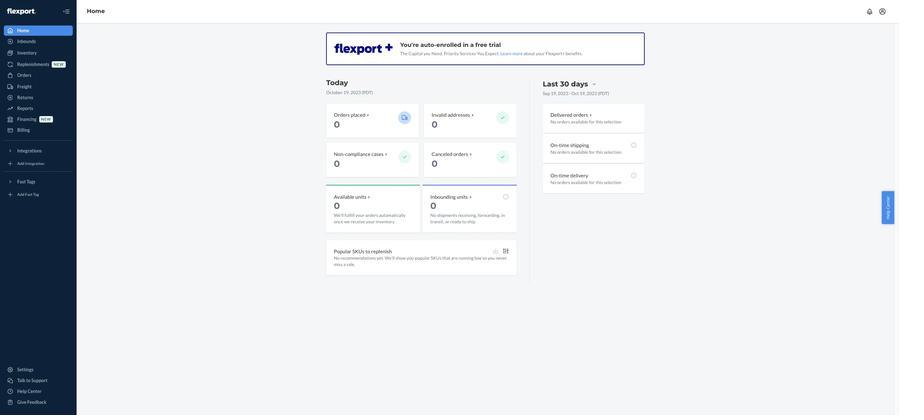 Task type: locate. For each thing, give the bounding box(es) containing it.
billing link
[[4, 125, 73, 135]]

2 add from the top
[[17, 192, 24, 197]]

the
[[400, 51, 408, 56]]

1 add from the top
[[17, 161, 24, 166]]

orders inside button
[[574, 112, 588, 118]]

1 horizontal spatial orders
[[334, 112, 350, 118]]

1 horizontal spatial you
[[424, 51, 431, 56]]

1 vertical spatial no orders available for this selection
[[551, 149, 622, 155]]

0 vertical spatial a
[[470, 42, 474, 49]]

new up orders link
[[54, 62, 64, 67]]

no up miss
[[334, 256, 340, 261]]

orders up freight
[[17, 72, 31, 78]]

1 vertical spatial selection
[[604, 149, 622, 155]]

on-time delivery
[[551, 172, 588, 178]]

1 horizontal spatial we'll
[[385, 256, 395, 261]]

selection for on-time shipping
[[604, 149, 622, 155]]

popular
[[334, 248, 351, 254]]

0 vertical spatial add
[[17, 161, 24, 166]]

1 vertical spatial home link
[[4, 26, 73, 36]]

are
[[451, 256, 458, 261]]

settings
[[17, 367, 34, 373]]

in up services
[[463, 42, 469, 49]]

1 horizontal spatial 2023
[[558, 91, 568, 96]]

fast left the tags
[[17, 179, 26, 185]]

2 this from the top
[[596, 149, 603, 155]]

home link up 'inbounds' link
[[4, 26, 73, 36]]

freight link
[[4, 82, 73, 92]]

days
[[571, 80, 588, 89]]

2 vertical spatial this
[[596, 180, 603, 185]]

give
[[17, 400, 26, 405]]

freight
[[17, 84, 32, 89]]

time left shipping
[[559, 142, 569, 148]]

2 vertical spatial available
[[571, 180, 588, 185]]

0 vertical spatial selection
[[604, 119, 622, 124]]

0 no shipments receiving, forwarding, in transit, or ready to ship
[[431, 200, 505, 224]]

on- for on-time shipping
[[551, 142, 559, 148]]

recommendations
[[341, 256, 376, 261]]

1 vertical spatial help center
[[17, 389, 41, 394]]

1 horizontal spatial home
[[87, 8, 105, 15]]

0 horizontal spatial orders
[[17, 72, 31, 78]]

no for on-time shipping
[[551, 149, 557, 155]]

2 horizontal spatial 2023
[[587, 91, 597, 96]]

0 horizontal spatial 19,
[[344, 90, 350, 95]]

canceled
[[432, 151, 453, 157]]

skus up recommendations
[[352, 248, 365, 254]]

1 vertical spatial orders
[[334, 112, 350, 118]]

0 horizontal spatial center
[[28, 389, 41, 394]]

0 horizontal spatial a
[[344, 262, 346, 267]]

fast left "tag"
[[25, 192, 32, 197]]

give feedback
[[17, 400, 46, 405]]

0 horizontal spatial units
[[355, 194, 367, 200]]

0 vertical spatial skus
[[352, 248, 365, 254]]

2 available from the top
[[571, 149, 588, 155]]

on-
[[551, 142, 559, 148], [551, 172, 559, 178]]

support
[[31, 378, 47, 383]]

inbounds
[[17, 39, 36, 44]]

1 horizontal spatial a
[[470, 42, 474, 49]]

1 horizontal spatial new
[[54, 62, 64, 67]]

pdt up placed
[[363, 90, 372, 95]]

oct
[[572, 91, 579, 96]]

) inside today october 19, 2023 ( pdt )
[[372, 90, 373, 95]]

we'll inside 0 we'll fulfill your orders automatically once we receive your inventory
[[334, 212, 344, 218]]

popular skus to replenish
[[334, 248, 392, 254]]

help center button
[[882, 191, 895, 224]]

orders left placed
[[334, 112, 350, 118]]

1 vertical spatial we'll
[[385, 256, 395, 261]]

inventory
[[376, 219, 395, 224]]

flexport logo image
[[7, 8, 36, 15]]

0 vertical spatial fast
[[17, 179, 26, 185]]

no up transit,
[[431, 212, 436, 218]]

2 for from the top
[[589, 149, 595, 155]]

3 this from the top
[[596, 180, 603, 185]]

delivered orders
[[551, 112, 588, 118]]

you're auto-enrolled in a free trial the capital you need, priority services you expect. learn more about your flexport+ benefits.
[[400, 42, 583, 56]]

your up receive
[[356, 212, 365, 218]]

available for delivery
[[571, 180, 588, 185]]

on- left delivery
[[551, 172, 559, 178]]

reports
[[17, 106, 33, 111]]

returns link
[[4, 93, 73, 103]]

0 vertical spatial time
[[559, 142, 569, 148]]

available units
[[334, 194, 367, 200]]

0 vertical spatial no orders available for this selection
[[551, 119, 622, 124]]

2 vertical spatial your
[[366, 219, 375, 224]]

1 vertical spatial fast
[[25, 192, 32, 197]]

talk
[[17, 378, 25, 383]]

orders down on-time delivery
[[557, 180, 570, 185]]

delivered
[[551, 112, 573, 118]]

to up recommendations
[[366, 248, 370, 254]]

2 selection from the top
[[604, 149, 622, 155]]

inbounds link
[[4, 36, 73, 47]]

inventory link
[[4, 48, 73, 58]]

help center
[[886, 196, 891, 219], [17, 389, 41, 394]]

3 selection from the top
[[604, 180, 622, 185]]

we'll up the once
[[334, 212, 344, 218]]

in inside "you're auto-enrolled in a free trial the capital you need, priority services you expect. learn more about your flexport+ benefits."
[[463, 42, 469, 49]]

0 for non-
[[334, 158, 340, 169]]

your right about
[[536, 51, 545, 56]]

0 horizontal spatial to
[[26, 378, 31, 383]]

( up placed
[[362, 90, 363, 95]]

delivery
[[570, 172, 588, 178]]

2 vertical spatial selection
[[604, 180, 622, 185]]

we'll
[[334, 212, 344, 218], [385, 256, 395, 261]]

0 vertical spatial we'll
[[334, 212, 344, 218]]

0 vertical spatial in
[[463, 42, 469, 49]]

1 horizontal spatial help
[[886, 210, 891, 219]]

in right forwarding,
[[501, 212, 505, 218]]

1 vertical spatial your
[[356, 212, 365, 218]]

help center inside help center button
[[886, 196, 891, 219]]

1 on- from the top
[[551, 142, 559, 148]]

0 vertical spatial center
[[886, 196, 891, 209]]

this for shipping
[[596, 149, 603, 155]]

on- for on-time delivery
[[551, 172, 559, 178]]

fast inside dropdown button
[[17, 179, 26, 185]]

close navigation image
[[63, 8, 70, 15]]

invalid
[[432, 112, 447, 118]]

1 for from the top
[[589, 119, 595, 124]]

add for add integration
[[17, 161, 24, 166]]

0 horizontal spatial 2023
[[351, 90, 361, 95]]

you right the show
[[407, 256, 414, 261]]

time for delivery
[[559, 172, 569, 178]]

1 vertical spatial a
[[344, 262, 346, 267]]

your inside "you're auto-enrolled in a free trial the capital you need, priority services you expect. learn more about your flexport+ benefits."
[[536, 51, 545, 56]]

no orders available for this selection down the delivered orders button
[[551, 119, 622, 124]]

a inside no recommendations yet. we'll show you popular skus that are running low so you never miss a sale.
[[344, 262, 346, 267]]

0 down inbounding
[[431, 200, 437, 211]]

home up inbounds
[[17, 28, 29, 33]]

0 horizontal spatial home
[[17, 28, 29, 33]]

you right so at the bottom right
[[488, 256, 495, 261]]

0 down available
[[334, 200, 340, 211]]

more
[[513, 51, 523, 56]]

0 vertical spatial help
[[886, 210, 891, 219]]

receiving,
[[458, 212, 477, 218]]

2023 left -
[[558, 91, 568, 96]]

pdt
[[363, 90, 372, 95], [599, 91, 608, 96]]

to
[[462, 219, 467, 224], [366, 248, 370, 254], [26, 378, 31, 383]]

0 down canceled
[[432, 158, 438, 169]]

no down on-time shipping
[[551, 149, 557, 155]]

1 vertical spatial add
[[17, 192, 24, 197]]

on- left shipping
[[551, 142, 559, 148]]

2023
[[351, 90, 361, 95], [558, 91, 568, 96], [587, 91, 597, 96]]

0 horizontal spatial home link
[[4, 26, 73, 36]]

2 no orders available for this selection from the top
[[551, 149, 622, 155]]

units for inbounding units
[[457, 194, 468, 200]]

integrations
[[17, 148, 42, 154]]

compliance
[[345, 151, 371, 157]]

19, right october
[[344, 90, 350, 95]]

1 units from the left
[[355, 194, 367, 200]]

0 horizontal spatial new
[[41, 117, 51, 122]]

0 vertical spatial to
[[462, 219, 467, 224]]

low
[[475, 256, 482, 261]]

1 vertical spatial time
[[559, 172, 569, 178]]

no orders available for this selection for shipping
[[551, 149, 622, 155]]

selection
[[604, 119, 622, 124], [604, 149, 622, 155], [604, 180, 622, 185]]

available
[[571, 119, 588, 124], [571, 149, 588, 155], [571, 180, 588, 185]]

your right receive
[[366, 219, 375, 224]]

1 vertical spatial this
[[596, 149, 603, 155]]

2023 right october
[[351, 90, 361, 95]]

services
[[460, 51, 476, 56]]

a left free
[[470, 42, 474, 49]]

pdt right oct
[[599, 91, 608, 96]]

time for shipping
[[559, 142, 569, 148]]

1 horizontal spatial units
[[457, 194, 468, 200]]

(
[[362, 90, 363, 95], [598, 91, 599, 96]]

0 vertical spatial this
[[596, 119, 603, 124]]

sep
[[543, 91, 550, 96]]

yet.
[[377, 256, 384, 261]]

1 horizontal spatial help center
[[886, 196, 891, 219]]

1 horizontal spatial skus
[[431, 256, 442, 261]]

2 on- from the top
[[551, 172, 559, 178]]

2 time from the top
[[559, 172, 569, 178]]

( right oct
[[598, 91, 599, 96]]

add inside "link"
[[17, 161, 24, 166]]

0 vertical spatial your
[[536, 51, 545, 56]]

0 horizontal spatial your
[[356, 212, 365, 218]]

1 vertical spatial new
[[41, 117, 51, 122]]

orders down delivered on the top right
[[557, 119, 570, 124]]

0 vertical spatial orders
[[17, 72, 31, 78]]

0 down invalid on the top left
[[432, 119, 438, 130]]

a left sale.
[[344, 262, 346, 267]]

0 vertical spatial new
[[54, 62, 64, 67]]

2 horizontal spatial your
[[536, 51, 545, 56]]

1 vertical spatial in
[[501, 212, 505, 218]]

0 vertical spatial help center
[[886, 196, 891, 219]]

inventory
[[17, 50, 37, 56]]

0 horizontal spatial in
[[463, 42, 469, 49]]

add left integration
[[17, 161, 24, 166]]

0 horizontal spatial pdt
[[363, 90, 372, 95]]

2 units from the left
[[457, 194, 468, 200]]

1 time from the top
[[559, 142, 569, 148]]

to inside button
[[26, 378, 31, 383]]

orders
[[17, 72, 31, 78], [334, 112, 350, 118]]

0 horizontal spatial (
[[362, 90, 363, 95]]

to left ship
[[462, 219, 467, 224]]

available down delivery
[[571, 180, 588, 185]]

to right talk
[[26, 378, 31, 383]]

0 horizontal spatial help center
[[17, 389, 41, 394]]

about
[[524, 51, 535, 56]]

3 for from the top
[[589, 180, 595, 185]]

3 no orders available for this selection from the top
[[551, 180, 622, 185]]

1 vertical spatial available
[[571, 149, 588, 155]]

units for available units
[[355, 194, 367, 200]]

you down 'auto-'
[[424, 51, 431, 56]]

today
[[326, 79, 348, 87]]

for for on-time shipping
[[589, 149, 595, 155]]

available down the delivered orders button
[[571, 119, 588, 124]]

no down on-time delivery
[[551, 180, 557, 185]]

receive
[[351, 219, 365, 224]]

no orders available for this selection down shipping
[[551, 149, 622, 155]]

19, right oct
[[580, 91, 586, 96]]

no down delivered on the top right
[[551, 119, 557, 124]]

2 vertical spatial no orders available for this selection
[[551, 180, 622, 185]]

auto-
[[421, 42, 437, 49]]

add down fast tags on the top
[[17, 192, 24, 197]]

time left delivery
[[559, 172, 569, 178]]

1 horizontal spatial center
[[886, 196, 891, 209]]

in
[[463, 42, 469, 49], [501, 212, 505, 218]]

open notifications image
[[866, 8, 874, 15]]

1 vertical spatial to
[[366, 248, 370, 254]]

0 vertical spatial home link
[[87, 8, 105, 15]]

available down shipping
[[571, 149, 588, 155]]

we'll right yet.
[[385, 256, 395, 261]]

orders up inventory
[[365, 212, 378, 218]]

0 down orders placed
[[334, 119, 340, 130]]

0 inside 0 we'll fulfill your orders automatically once we receive your inventory
[[334, 200, 340, 211]]

19,
[[344, 90, 350, 95], [551, 91, 557, 96], [580, 91, 586, 96]]

a
[[470, 42, 474, 49], [344, 262, 346, 267]]

1 this from the top
[[596, 119, 603, 124]]

replenishments
[[17, 62, 49, 67]]

0 horizontal spatial help
[[17, 389, 27, 394]]

2 vertical spatial for
[[589, 180, 595, 185]]

today october 19, 2023 ( pdt )
[[326, 79, 373, 95]]

home right the close navigation image
[[87, 8, 105, 15]]

we'll inside no recommendations yet. we'll show you popular skus that are running low so you never miss a sale.
[[385, 256, 395, 261]]

0 horizontal spatial )
[[372, 90, 373, 95]]

0 vertical spatial on-
[[551, 142, 559, 148]]

units up 0 no shipments receiving, forwarding, in transit, or ready to ship
[[457, 194, 468, 200]]

orders right delivered on the top right
[[574, 112, 588, 118]]

1 vertical spatial for
[[589, 149, 595, 155]]

canceled orders
[[432, 151, 468, 157]]

2 horizontal spatial to
[[462, 219, 467, 224]]

0 vertical spatial available
[[571, 119, 588, 124]]

1 horizontal spatial in
[[501, 212, 505, 218]]

forwarding,
[[478, 212, 501, 218]]

you
[[477, 51, 485, 56]]

give feedback button
[[4, 398, 73, 408]]

skus left that
[[431, 256, 442, 261]]

2 vertical spatial to
[[26, 378, 31, 383]]

or
[[445, 219, 449, 224]]

0 vertical spatial home
[[87, 8, 105, 15]]

1 horizontal spatial your
[[366, 219, 375, 224]]

new down reports link
[[41, 117, 51, 122]]

ready
[[450, 219, 462, 224]]

home link right the close navigation image
[[87, 8, 105, 15]]

orders for orders placed
[[334, 112, 350, 118]]

0 down non-
[[334, 158, 340, 169]]

units
[[355, 194, 367, 200], [457, 194, 468, 200]]

1 horizontal spatial 19,
[[551, 91, 557, 96]]

home link
[[87, 8, 105, 15], [4, 26, 73, 36]]

home
[[87, 8, 105, 15], [17, 28, 29, 33]]

1 vertical spatial home
[[17, 28, 29, 33]]

skus
[[352, 248, 365, 254], [431, 256, 442, 261]]

1 vertical spatial on-
[[551, 172, 559, 178]]

no inside no recommendations yet. we'll show you popular skus that are running low so you never miss a sale.
[[334, 256, 340, 261]]

1 vertical spatial skus
[[431, 256, 442, 261]]

0 for orders
[[334, 119, 340, 130]]

0 vertical spatial for
[[589, 119, 595, 124]]

units right available
[[355, 194, 367, 200]]

3 available from the top
[[571, 180, 588, 185]]

no orders available for this selection down delivery
[[551, 180, 622, 185]]

2023 down days
[[587, 91, 597, 96]]

selection for on-time delivery
[[604, 180, 622, 185]]

1 vertical spatial help
[[17, 389, 27, 394]]

19, right sep on the right
[[551, 91, 557, 96]]

0 horizontal spatial we'll
[[334, 212, 344, 218]]



Task type: vqa. For each thing, say whether or not it's contained in the screenshot.
On-time shipping's "On-"
yes



Task type: describe. For each thing, give the bounding box(es) containing it.
shipping
[[570, 142, 589, 148]]

you're
[[400, 42, 419, 49]]

pdt inside today october 19, 2023 ( pdt )
[[363, 90, 372, 95]]

orders for orders
[[17, 72, 31, 78]]

orders right canceled
[[454, 151, 468, 157]]

no for popular skus to replenish
[[334, 256, 340, 261]]

feedback
[[27, 400, 46, 405]]

enrolled
[[437, 42, 461, 49]]

( inside today october 19, 2023 ( pdt )
[[362, 90, 363, 95]]

learn
[[501, 51, 512, 56]]

orders link
[[4, 70, 73, 80]]

0 we'll fulfill your orders automatically once we receive your inventory
[[334, 200, 406, 224]]

shipments
[[437, 212, 457, 218]]

1 selection from the top
[[604, 119, 622, 124]]

reports link
[[4, 103, 73, 114]]

available
[[334, 194, 354, 200]]

expect.
[[485, 51, 500, 56]]

replenish
[[371, 248, 392, 254]]

no recommendations yet. we'll show you popular skus that are running low so you never miss a sale.
[[334, 256, 507, 267]]

orders placed
[[334, 112, 366, 118]]

open account menu image
[[879, 8, 887, 15]]

learn more link
[[501, 51, 523, 56]]

cases
[[372, 151, 384, 157]]

sep 19, 2023 - oct 19, 2023 ( pdt )
[[543, 91, 609, 96]]

0 for invalid
[[432, 119, 438, 130]]

miss
[[334, 262, 343, 267]]

0 for canceled
[[432, 158, 438, 169]]

invalid addresses
[[432, 112, 470, 118]]

available for shipping
[[571, 149, 588, 155]]

fast tags
[[17, 179, 35, 185]]

to inside 0 no shipments receiving, forwarding, in transit, or ready to ship
[[462, 219, 467, 224]]

capital
[[409, 51, 423, 56]]

inbounding units
[[431, 194, 468, 200]]

2023 inside today october 19, 2023 ( pdt )
[[351, 90, 361, 95]]

no orders available for this selection for delivery
[[551, 180, 622, 185]]

last
[[543, 80, 558, 89]]

that
[[442, 256, 451, 261]]

placed
[[351, 112, 366, 118]]

popular
[[415, 256, 430, 261]]

center inside button
[[886, 196, 891, 209]]

0 horizontal spatial you
[[407, 256, 414, 261]]

add fast tag link
[[4, 190, 73, 200]]

1 available from the top
[[571, 119, 588, 124]]

so
[[483, 256, 487, 261]]

integration
[[25, 161, 44, 166]]

inbounding
[[431, 194, 456, 200]]

this for delivery
[[596, 180, 603, 185]]

add integration link
[[4, 159, 73, 169]]

fast tags button
[[4, 177, 73, 187]]

integrations button
[[4, 146, 73, 156]]

add integration
[[17, 161, 44, 166]]

talk to support
[[17, 378, 47, 383]]

1 vertical spatial center
[[28, 389, 41, 394]]

talk to support button
[[4, 376, 73, 386]]

no for on-time delivery
[[551, 180, 557, 185]]

1 horizontal spatial home link
[[87, 8, 105, 15]]

0 horizontal spatial skus
[[352, 248, 365, 254]]

non-
[[334, 151, 345, 157]]

orders inside 0 we'll fulfill your orders automatically once we receive your inventory
[[365, 212, 378, 218]]

once
[[334, 219, 343, 224]]

october
[[326, 90, 343, 95]]

new for financing
[[41, 117, 51, 122]]

last 30 days
[[543, 80, 588, 89]]

1 no orders available for this selection from the top
[[551, 119, 622, 124]]

need,
[[432, 51, 443, 56]]

transit,
[[431, 219, 444, 224]]

on-time shipping
[[551, 142, 589, 148]]

flexport+
[[546, 51, 565, 56]]

help center inside help center link
[[17, 389, 41, 394]]

tags
[[27, 179, 35, 185]]

19, inside today october 19, 2023 ( pdt )
[[344, 90, 350, 95]]

1 horizontal spatial pdt
[[599, 91, 608, 96]]

add for add fast tag
[[17, 192, 24, 197]]

add fast tag
[[17, 192, 39, 197]]

help center link
[[4, 387, 73, 397]]

no inside 0 no shipments receiving, forwarding, in transit, or ready to ship
[[431, 212, 436, 218]]

priority
[[444, 51, 459, 56]]

never
[[496, 256, 507, 261]]

-
[[569, 91, 571, 96]]

1 horizontal spatial to
[[366, 248, 370, 254]]

1 horizontal spatial (
[[598, 91, 599, 96]]

trial
[[489, 42, 501, 49]]

30
[[560, 80, 569, 89]]

delivered orders button
[[551, 111, 593, 119]]

for for on-time delivery
[[589, 180, 595, 185]]

1 horizontal spatial )
[[608, 91, 609, 96]]

fulfill
[[345, 212, 355, 218]]

free
[[476, 42, 488, 49]]

orders down on-time shipping
[[557, 149, 570, 155]]

automatically
[[379, 212, 406, 218]]

2 horizontal spatial 19,
[[580, 91, 586, 96]]

0 inside 0 no shipments receiving, forwarding, in transit, or ready to ship
[[431, 200, 437, 211]]

sale.
[[347, 262, 355, 267]]

billing
[[17, 127, 30, 133]]

help inside button
[[886, 210, 891, 219]]

returns
[[17, 95, 33, 100]]

you inside "you're auto-enrolled in a free trial the capital you need, priority services you expect. learn more about your flexport+ benefits."
[[424, 51, 431, 56]]

new for replenishments
[[54, 62, 64, 67]]

tag
[[33, 192, 39, 197]]

we
[[344, 219, 350, 224]]

a inside "you're auto-enrolled in a free trial the capital you need, priority services you expect. learn more about your flexport+ benefits."
[[470, 42, 474, 49]]

settings link
[[4, 365, 73, 375]]

2 horizontal spatial you
[[488, 256, 495, 261]]

non-compliance cases
[[334, 151, 384, 157]]

in inside 0 no shipments receiving, forwarding, in transit, or ready to ship
[[501, 212, 505, 218]]

financing
[[17, 117, 37, 122]]

skus inside no recommendations yet. we'll show you popular skus that are running low so you never miss a sale.
[[431, 256, 442, 261]]



